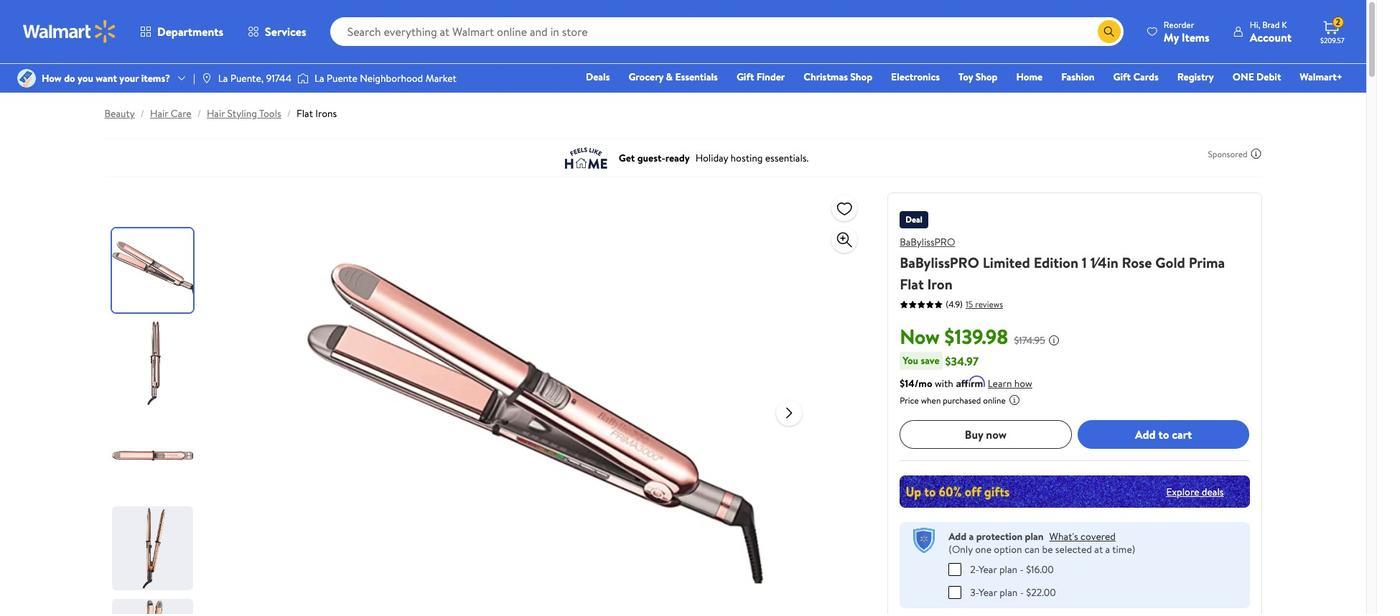 Task type: locate. For each thing, give the bounding box(es) containing it.
hair left the care
[[150, 106, 168, 121]]

2 vertical spatial plan
[[1000, 585, 1018, 599]]

shop right christmas
[[851, 70, 873, 84]]

- for $16.00
[[1020, 562, 1024, 576]]

1 vertical spatial plan
[[1000, 562, 1018, 576]]

add left the one
[[949, 529, 967, 544]]

0 vertical spatial plan
[[1025, 529, 1044, 544]]

/ right tools
[[287, 106, 291, 121]]

$174.95
[[1014, 333, 1046, 348]]

babylisspro limited edition 1 1∕4in rose gold prima flat iron - image 4 of 5 image
[[112, 506, 196, 590]]

0 horizontal spatial shop
[[851, 70, 873, 84]]

limited
[[983, 253, 1030, 272]]

 image
[[17, 69, 36, 88], [297, 71, 309, 85], [201, 73, 212, 84]]

ad disclaimer and feedback image
[[1251, 148, 1262, 159]]

1 horizontal spatial hair
[[207, 106, 225, 121]]

babylisspro limited edition 1 1∕4in rose gold prima flat iron image
[[305, 192, 765, 614]]

shop for christmas shop
[[851, 70, 873, 84]]

what's covered button
[[1050, 529, 1116, 544]]

shop inside 'link'
[[851, 70, 873, 84]]

0 vertical spatial -
[[1020, 562, 1024, 576]]

babylisspro limited edition 1 1∕4in rose gold prima flat iron - image 5 of 5 image
[[112, 599, 196, 614]]

deals
[[586, 70, 610, 84]]

2 la from the left
[[315, 71, 324, 85]]

0 horizontal spatial la
[[218, 71, 228, 85]]

$209.57
[[1321, 35, 1345, 45]]

registry
[[1178, 70, 1214, 84]]

legal information image
[[1009, 394, 1020, 406]]

your
[[119, 71, 139, 85]]

prima
[[1189, 253, 1225, 272]]

2 horizontal spatial  image
[[297, 71, 309, 85]]

- left $22.00
[[1020, 585, 1024, 599]]

15
[[966, 298, 973, 310]]

finder
[[757, 70, 785, 84]]

babylisspro link
[[900, 235, 955, 249]]

la left puente,
[[218, 71, 228, 85]]

gift cards
[[1114, 70, 1159, 84]]

irons
[[316, 106, 337, 121]]

- left $16.00
[[1020, 562, 1024, 576]]

beauty link
[[104, 106, 135, 121]]

flat irons link
[[297, 106, 337, 121]]

flat left the iron
[[900, 274, 924, 294]]

year
[[979, 562, 997, 576], [979, 585, 997, 599]]

1 vertical spatial babylisspro
[[900, 253, 980, 272]]

 image left how
[[17, 69, 36, 88]]

(4.9) 15 reviews
[[946, 298, 1003, 310]]

gift for gift cards
[[1114, 70, 1131, 84]]

Walmart Site-Wide search field
[[330, 17, 1124, 46]]

purchased
[[943, 394, 981, 406]]

gift left cards
[[1114, 70, 1131, 84]]

2-
[[970, 562, 979, 576]]

0 horizontal spatial flat
[[297, 106, 313, 121]]

-
[[1020, 562, 1024, 576], [1020, 585, 1024, 599]]

departments
[[157, 24, 223, 39]]

shop for toy shop
[[976, 70, 998, 84]]

buy
[[965, 426, 984, 442]]

1 vertical spatial -
[[1020, 585, 1024, 599]]

puente,
[[230, 71, 264, 85]]

1 shop from the left
[[851, 70, 873, 84]]

2-year plan - $16.00
[[970, 562, 1054, 576]]

electronics link
[[885, 69, 947, 85]]

1∕4in
[[1091, 253, 1119, 272]]

0 vertical spatial babylisspro
[[900, 235, 955, 249]]

option
[[994, 542, 1022, 557]]

0 horizontal spatial  image
[[17, 69, 36, 88]]

1 horizontal spatial gift
[[1114, 70, 1131, 84]]

departments button
[[128, 14, 236, 49]]

to
[[1159, 426, 1169, 442]]

grocery
[[629, 70, 664, 84]]

1
[[1082, 253, 1087, 272]]

buy now button
[[900, 420, 1072, 449]]

 image for la puente, 91744
[[201, 73, 212, 84]]

one debit
[[1233, 70, 1281, 84]]

flat for irons
[[297, 106, 313, 121]]

year down the one
[[979, 562, 997, 576]]

0 vertical spatial flat
[[297, 106, 313, 121]]

2
[[1336, 16, 1341, 28]]

1 vertical spatial year
[[979, 585, 997, 599]]

- for $22.00
[[1020, 585, 1024, 599]]

2 horizontal spatial /
[[287, 106, 291, 121]]

0 horizontal spatial hair
[[150, 106, 168, 121]]

0 horizontal spatial /
[[141, 106, 144, 121]]

one
[[1233, 70, 1254, 84]]

$22.00
[[1026, 585, 1056, 599]]

 image for how do you want your items?
[[17, 69, 36, 88]]

1 horizontal spatial shop
[[976, 70, 998, 84]]

1 vertical spatial flat
[[900, 274, 924, 294]]

year for 3-
[[979, 585, 997, 599]]

 image right |
[[201, 73, 212, 84]]

when
[[921, 394, 941, 406]]

la puente, 91744
[[218, 71, 292, 85]]

hair left styling
[[207, 106, 225, 121]]

3-
[[970, 585, 979, 599]]

2 / from the left
[[197, 106, 201, 121]]

babylisspro down deal
[[900, 235, 955, 249]]

deals link
[[580, 69, 616, 85]]

1 gift from the left
[[737, 70, 754, 84]]

add
[[1135, 426, 1156, 442], [949, 529, 967, 544]]

 image right 91744
[[297, 71, 309, 85]]

care
[[171, 106, 192, 121]]

walmart image
[[23, 20, 116, 43]]

babylisspro up the iron
[[900, 253, 980, 272]]

my
[[1164, 29, 1179, 45]]

home
[[1017, 70, 1043, 84]]

0 horizontal spatial gift
[[737, 70, 754, 84]]

hair
[[150, 106, 168, 121], [207, 106, 225, 121]]

3-year plan - $22.00
[[970, 585, 1056, 599]]

add to favorites list, babylisspro limited edition 1 1∕4in rose gold prima flat iron image
[[836, 199, 853, 217]]

2 gift from the left
[[1114, 70, 1131, 84]]

a left the one
[[969, 529, 974, 544]]

how
[[1015, 376, 1033, 391]]

1 - from the top
[[1020, 562, 1024, 576]]

plan down option
[[1000, 562, 1018, 576]]

add left to
[[1135, 426, 1156, 442]]

0 horizontal spatial add
[[949, 529, 967, 544]]

plan right option
[[1025, 529, 1044, 544]]

1 vertical spatial add
[[949, 529, 967, 544]]

price
[[900, 394, 919, 406]]

flat
[[297, 106, 313, 121], [900, 274, 924, 294]]

la for la puente, 91744
[[218, 71, 228, 85]]

you save $34.97
[[903, 353, 979, 369]]

0 vertical spatial add
[[1135, 426, 1156, 442]]

essentials
[[675, 70, 718, 84]]

search icon image
[[1104, 26, 1115, 37]]

1 horizontal spatial add
[[1135, 426, 1156, 442]]

/ right the beauty link
[[141, 106, 144, 121]]

grocery & essentials link
[[622, 69, 725, 85]]

la left puente
[[315, 71, 324, 85]]

gift
[[737, 70, 754, 84], [1114, 70, 1131, 84]]

deals
[[1202, 484, 1224, 499]]

home link
[[1010, 69, 1049, 85]]

2 $209.57
[[1321, 16, 1345, 45]]

3-Year plan - $22.00 checkbox
[[949, 586, 962, 599]]

flat left irons
[[297, 106, 313, 121]]

2 - from the top
[[1020, 585, 1024, 599]]

plan down 2-year plan - $16.00
[[1000, 585, 1018, 599]]

a
[[969, 529, 974, 544], [1106, 542, 1110, 557]]

gift for gift finder
[[737, 70, 754, 84]]

1 horizontal spatial flat
[[900, 274, 924, 294]]

clear search field text image
[[1081, 26, 1092, 37]]

babylisspro limited edition 1 1∕4in rose gold prima flat iron - image 3 of 5 image
[[112, 414, 196, 498]]

2 shop from the left
[[976, 70, 998, 84]]

gift cards link
[[1107, 69, 1165, 85]]

1 horizontal spatial  image
[[201, 73, 212, 84]]

flat inside babylisspro babylisspro limited edition 1 1∕4in rose gold prima flat iron
[[900, 274, 924, 294]]

add inside add to cart button
[[1135, 426, 1156, 442]]

you
[[903, 353, 919, 368]]

babylisspro
[[900, 235, 955, 249], [900, 253, 980, 272]]

/ right the care
[[197, 106, 201, 121]]

1 horizontal spatial /
[[197, 106, 201, 121]]

3 / from the left
[[287, 106, 291, 121]]

2 babylisspro from the top
[[900, 253, 980, 272]]

plan
[[1025, 529, 1044, 544], [1000, 562, 1018, 576], [1000, 585, 1018, 599]]

shop right toy
[[976, 70, 998, 84]]

1 horizontal spatial la
[[315, 71, 324, 85]]

add inside the add a protection plan what's covered (only one option can be selected at a time)
[[949, 529, 967, 544]]

1 babylisspro from the top
[[900, 235, 955, 249]]

year right "3-year plan - $22.00" option
[[979, 585, 997, 599]]

zoom image modal image
[[836, 231, 853, 248]]

1 la from the left
[[218, 71, 228, 85]]

0 vertical spatial year
[[979, 562, 997, 576]]

gift left finder
[[737, 70, 754, 84]]

k
[[1282, 18, 1287, 31]]

selected
[[1056, 542, 1092, 557]]

wpp logo image
[[911, 528, 937, 554]]

$14/mo with
[[900, 376, 954, 391]]

a right at
[[1106, 542, 1110, 557]]

babylisspro limited edition 1 1∕4in rose gold prima flat iron - image 1 of 5 image
[[112, 228, 196, 312]]

be
[[1042, 542, 1053, 557]]

walmart+ link
[[1294, 69, 1349, 85]]



Task type: describe. For each thing, give the bounding box(es) containing it.
debit
[[1257, 70, 1281, 84]]

fashion link
[[1055, 69, 1101, 85]]

protection
[[976, 529, 1023, 544]]

at
[[1095, 542, 1103, 557]]

explore deals link
[[1161, 479, 1230, 504]]

toy
[[959, 70, 973, 84]]

add to cart button
[[1078, 420, 1250, 449]]

you
[[78, 71, 93, 85]]

puente
[[327, 71, 358, 85]]

beauty / hair care / hair styling tools / flat irons
[[104, 106, 337, 121]]

hi,
[[1250, 18, 1261, 31]]

toy shop
[[959, 70, 998, 84]]

cart
[[1172, 426, 1192, 442]]

1 horizontal spatial a
[[1106, 542, 1110, 557]]

plan for $16.00
[[1000, 562, 1018, 576]]

learn
[[988, 376, 1012, 391]]

now
[[900, 322, 940, 350]]

walmart+
[[1300, 70, 1343, 84]]

what's
[[1050, 529, 1078, 544]]

babylisspro babylisspro limited edition 1 1∕4in rose gold prima flat iron
[[900, 235, 1225, 294]]

reorder
[[1164, 18, 1194, 31]]

hair styling tools link
[[207, 106, 281, 121]]

fashion
[[1062, 70, 1095, 84]]

services
[[265, 24, 306, 39]]

learn more about strikethrough prices image
[[1048, 335, 1060, 346]]

tools
[[259, 106, 281, 121]]

plan for $22.00
[[1000, 585, 1018, 599]]

1 / from the left
[[141, 106, 144, 121]]

items?
[[141, 71, 170, 85]]

$139.98
[[945, 322, 1009, 350]]

brad
[[1263, 18, 1280, 31]]

(4.9)
[[946, 298, 963, 310]]

91744
[[266, 71, 292, 85]]

do
[[64, 71, 75, 85]]

iron
[[928, 274, 953, 294]]

can
[[1025, 542, 1040, 557]]

add for add to cart
[[1135, 426, 1156, 442]]

la puente neighborhood market
[[315, 71, 457, 85]]

styling
[[227, 106, 257, 121]]

sponsored
[[1208, 148, 1248, 160]]

want
[[96, 71, 117, 85]]

explore deals
[[1167, 484, 1224, 499]]

15 reviews link
[[963, 298, 1003, 310]]

Search search field
[[330, 17, 1124, 46]]

add a protection plan what's covered (only one option can be selected at a time)
[[949, 529, 1136, 557]]

toy shop link
[[952, 69, 1004, 85]]

gift finder
[[737, 70, 785, 84]]

|
[[193, 71, 195, 85]]

0 horizontal spatial a
[[969, 529, 974, 544]]

save
[[921, 353, 940, 368]]

flat for iron
[[900, 274, 924, 294]]

reviews
[[975, 298, 1003, 310]]

2 hair from the left
[[207, 106, 225, 121]]

services button
[[236, 14, 319, 49]]

with
[[935, 376, 954, 391]]

deal
[[906, 213, 923, 225]]

 image for la puente neighborhood market
[[297, 71, 309, 85]]

beauty
[[104, 106, 135, 121]]

items
[[1182, 29, 1210, 45]]

year for 2-
[[979, 562, 997, 576]]

explore
[[1167, 484, 1200, 499]]

add for add a protection plan what's covered (only one option can be selected at a time)
[[949, 529, 967, 544]]

affirm image
[[956, 376, 985, 387]]

now
[[986, 426, 1007, 442]]

plan inside the add a protection plan what's covered (only one option can be selected at a time)
[[1025, 529, 1044, 544]]

reorder my items
[[1164, 18, 1210, 45]]

how
[[42, 71, 62, 85]]

neighborhood
[[360, 71, 423, 85]]

babylisspro limited edition 1 1∕4in rose gold prima flat iron - image 2 of 5 image
[[112, 321, 196, 405]]

(only
[[949, 542, 973, 557]]

$16.00
[[1026, 562, 1054, 576]]

1 hair from the left
[[150, 106, 168, 121]]

registry link
[[1171, 69, 1221, 85]]

hi, brad k account
[[1250, 18, 1292, 45]]

la for la puente neighborhood market
[[315, 71, 324, 85]]

covered
[[1081, 529, 1116, 544]]

price when purchased online
[[900, 394, 1006, 406]]

learn how
[[988, 376, 1033, 391]]

$14/mo
[[900, 376, 933, 391]]

christmas shop
[[804, 70, 873, 84]]

account
[[1250, 29, 1292, 45]]

2-Year plan - $16.00 checkbox
[[949, 563, 962, 576]]

christmas shop link
[[797, 69, 879, 85]]

add to cart
[[1135, 426, 1192, 442]]

buy now
[[965, 426, 1007, 442]]

now $139.98
[[900, 322, 1009, 350]]

&
[[666, 70, 673, 84]]

cards
[[1134, 70, 1159, 84]]

market
[[426, 71, 457, 85]]

up to sixty percent off deals. shop now. image
[[900, 475, 1250, 508]]

gold
[[1156, 253, 1186, 272]]

rose
[[1122, 253, 1152, 272]]

next media item image
[[781, 404, 798, 421]]

grocery & essentials
[[629, 70, 718, 84]]

one debit link
[[1226, 69, 1288, 85]]



Task type: vqa. For each thing, say whether or not it's contained in the screenshot.
the -
yes



